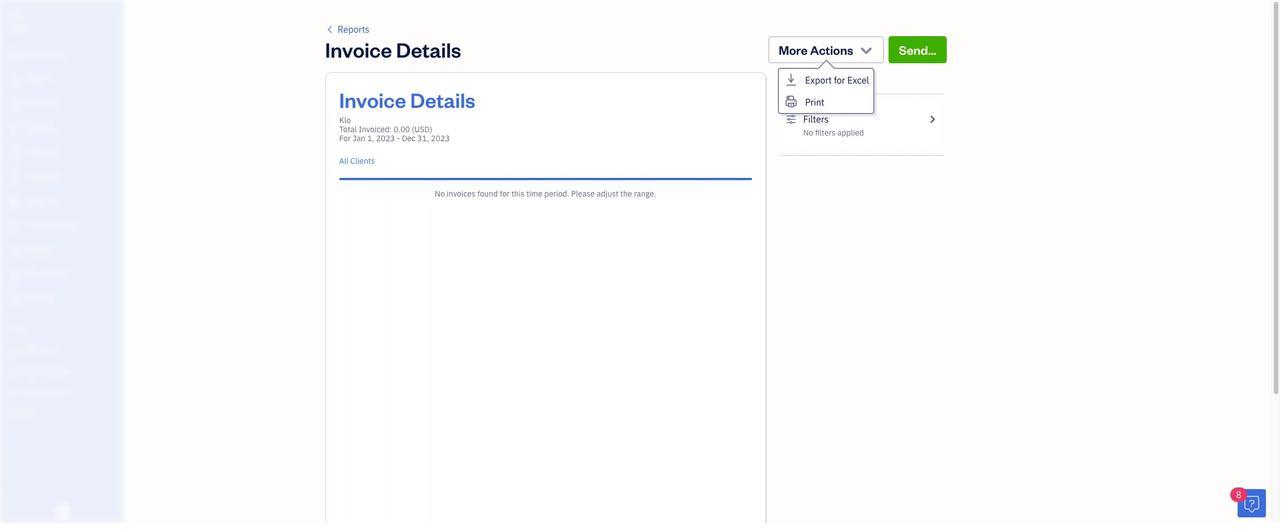 Task type: describe. For each thing, give the bounding box(es) containing it.
8 button
[[1231, 488, 1266, 518]]

resource center badge image
[[1238, 489, 1266, 518]]

invoice details
[[325, 36, 461, 63]]

settings inside 'main' element
[[8, 409, 34, 418]]

no for no filters applied
[[803, 128, 814, 138]]

bank connections link
[[3, 383, 121, 402]]

klo inside invoice details klo total invoiced : 0.00 ( usd ) for jan 1, 2023 - dec 31, 2023
[[339, 115, 351, 125]]

freshbooks image
[[53, 505, 71, 519]]

chart image
[[7, 269, 21, 280]]

timer image
[[7, 220, 21, 232]]

reports
[[338, 24, 370, 35]]

1 2023 from the left
[[376, 133, 395, 144]]

invoice image
[[7, 123, 21, 134]]

invoiced
[[359, 124, 389, 134]]

1 vertical spatial for
[[500, 189, 510, 199]]

export for excel
[[805, 75, 869, 86]]

no filters applied
[[803, 128, 864, 138]]

this
[[512, 189, 525, 199]]

invoice for invoice details
[[325, 36, 392, 63]]

(
[[412, 124, 415, 134]]

chevrondown image
[[859, 42, 874, 58]]

more actions
[[779, 42, 853, 58]]

settings image
[[786, 112, 797, 126]]

filters
[[803, 114, 829, 125]]

estimate image
[[7, 99, 21, 110]]

for inside button
[[834, 75, 845, 86]]

filters
[[815, 128, 836, 138]]

klo inside klo owner
[[9, 10, 21, 21]]

please
[[571, 189, 595, 199]]

apps link
[[3, 320, 121, 340]]

details for invoice details klo total invoiced : 0.00 ( usd ) for jan 1, 2023 - dec 31, 2023
[[410, 86, 475, 113]]

client image
[[7, 75, 21, 86]]

bank
[[8, 388, 25, 397]]

export for excel button
[[779, 69, 874, 91]]

dashboard image
[[7, 50, 21, 62]]

print
[[805, 97, 825, 108]]

clients
[[351, 156, 375, 166]]

adjust
[[597, 189, 619, 199]]

actions
[[810, 42, 853, 58]]

no invoices found for this time period. please adjust the range.
[[435, 189, 656, 199]]

chevronright image
[[927, 112, 938, 126]]

)
[[430, 124, 433, 134]]

chevronleft image
[[325, 23, 336, 36]]

8
[[1236, 489, 1242, 501]]

more
[[779, 42, 808, 58]]



Task type: locate. For each thing, give the bounding box(es) containing it.
klo up for
[[339, 115, 351, 125]]

0 horizontal spatial settings
[[8, 409, 34, 418]]

details
[[396, 36, 461, 63], [410, 86, 475, 113]]

1 horizontal spatial settings
[[780, 72, 826, 88]]

-
[[397, 133, 400, 144]]

money image
[[7, 245, 21, 256]]

team members
[[8, 346, 58, 355]]

2023 left -
[[376, 133, 395, 144]]

0.00
[[394, 124, 410, 134]]

details inside invoice details klo total invoiced : 0.00 ( usd ) for jan 1, 2023 - dec 31, 2023
[[410, 86, 475, 113]]

main element
[[0, 0, 153, 523]]

period.
[[544, 189, 569, 199]]

the
[[621, 189, 632, 199]]

send…
[[899, 42, 937, 58]]

invoice inside invoice details klo total invoiced : 0.00 ( usd ) for jan 1, 2023 - dec 31, 2023
[[339, 86, 406, 113]]

invoices
[[447, 189, 476, 199]]

team members link
[[3, 341, 121, 361]]

all
[[339, 156, 349, 166]]

items
[[8, 367, 26, 376]]

1 vertical spatial klo
[[339, 115, 351, 125]]

items and services link
[[3, 362, 121, 381]]

0 vertical spatial for
[[834, 75, 845, 86]]

no down filters
[[803, 128, 814, 138]]

1 horizontal spatial 2023
[[431, 133, 450, 144]]

klo owner
[[9, 10, 32, 32]]

bank connections
[[8, 388, 66, 397]]

invoice details klo total invoiced : 0.00 ( usd ) for jan 1, 2023 - dec 31, 2023
[[339, 86, 475, 144]]

members
[[28, 346, 58, 355]]

team
[[8, 346, 26, 355]]

range.
[[634, 189, 656, 199]]

connections
[[26, 388, 66, 397]]

excel
[[848, 75, 869, 86]]

1 horizontal spatial klo
[[339, 115, 351, 125]]

more actions button
[[769, 36, 885, 63]]

31,
[[418, 133, 429, 144]]

1 vertical spatial details
[[410, 86, 475, 113]]

0 horizontal spatial 2023
[[376, 133, 395, 144]]

details for invoice details
[[396, 36, 461, 63]]

0 horizontal spatial no
[[435, 189, 445, 199]]

settings
[[780, 72, 826, 88], [8, 409, 34, 418]]

klo up the owner
[[9, 10, 21, 21]]

reports button
[[325, 23, 370, 36]]

and
[[27, 367, 39, 376]]

payment image
[[7, 147, 21, 159]]

1 horizontal spatial for
[[834, 75, 845, 86]]

usd
[[415, 124, 430, 134]]

owner
[[9, 23, 32, 32]]

1 vertical spatial settings
[[8, 409, 34, 418]]

0 vertical spatial invoice
[[325, 36, 392, 63]]

no
[[803, 128, 814, 138], [435, 189, 445, 199]]

services
[[41, 367, 68, 376]]

0 vertical spatial no
[[803, 128, 814, 138]]

invoice down reports
[[325, 36, 392, 63]]

for left excel
[[834, 75, 845, 86]]

1,
[[367, 133, 374, 144]]

0 vertical spatial klo
[[9, 10, 21, 21]]

print button
[[779, 91, 874, 113]]

time
[[527, 189, 543, 199]]

items and services
[[8, 367, 68, 376]]

0 horizontal spatial klo
[[9, 10, 21, 21]]

0 vertical spatial settings
[[780, 72, 826, 88]]

dec
[[402, 133, 416, 144]]

found
[[478, 189, 498, 199]]

1 horizontal spatial no
[[803, 128, 814, 138]]

no left the invoices
[[435, 189, 445, 199]]

1 vertical spatial invoice
[[339, 86, 406, 113]]

all clients
[[339, 156, 375, 166]]

settings up print
[[780, 72, 826, 88]]

invoice
[[325, 36, 392, 63], [339, 86, 406, 113]]

klo
[[9, 10, 21, 21], [339, 115, 351, 125]]

for
[[834, 75, 845, 86], [500, 189, 510, 199]]

project image
[[7, 196, 21, 207]]

invoice up invoiced
[[339, 86, 406, 113]]

no for no invoices found for this time period. please adjust the range.
[[435, 189, 445, 199]]

jan
[[353, 133, 366, 144]]

for left this
[[500, 189, 510, 199]]

invoice for invoice details klo total invoiced : 0.00 ( usd ) for jan 1, 2023 - dec 31, 2023
[[339, 86, 406, 113]]

0 vertical spatial details
[[396, 36, 461, 63]]

:
[[389, 124, 392, 134]]

2023 right 31, at the top of the page
[[431, 133, 450, 144]]

2023
[[376, 133, 395, 144], [431, 133, 450, 144]]

2 2023 from the left
[[431, 133, 450, 144]]

settings link
[[3, 403, 121, 423]]

send… button
[[889, 36, 947, 63]]

apps
[[8, 325, 25, 334]]

0 horizontal spatial for
[[500, 189, 510, 199]]

expense image
[[7, 172, 21, 183]]

applied
[[838, 128, 864, 138]]

export
[[805, 75, 832, 86]]

1 vertical spatial no
[[435, 189, 445, 199]]

total
[[339, 124, 357, 134]]

settings down bank
[[8, 409, 34, 418]]

report image
[[7, 293, 21, 305]]

for
[[339, 133, 351, 144]]



Task type: vqa. For each thing, say whether or not it's contained in the screenshot.
Out
no



